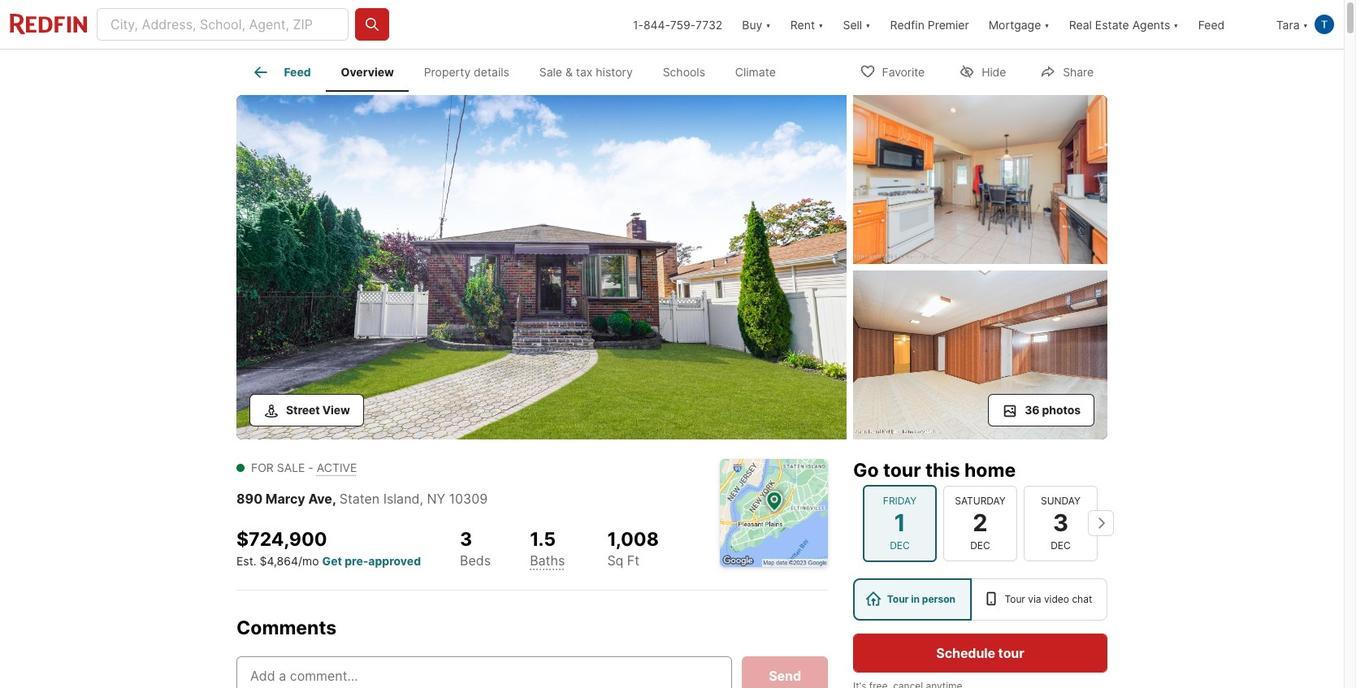 Task type: describe. For each thing, give the bounding box(es) containing it.
active
[[317, 460, 357, 474]]

1-844-759-7732 link
[[633, 17, 723, 31]]

tour via video chat option
[[972, 578, 1107, 620]]

property details
[[424, 65, 509, 79]]

2 , from the left
[[420, 490, 423, 507]]

ave
[[308, 490, 332, 507]]

36 photos
[[1025, 403, 1081, 416]]

-
[[308, 460, 313, 474]]

approved
[[368, 554, 421, 568]]

$724,900
[[236, 528, 327, 550]]

sale & tax history tab
[[524, 53, 648, 92]]

go tour this home
[[853, 459, 1016, 481]]

redfin premier
[[890, 17, 969, 31]]

844-
[[643, 17, 670, 31]]

1
[[894, 509, 906, 537]]

890 marcy ave , staten island , ny 10309
[[236, 490, 488, 507]]

sq
[[607, 553, 623, 569]]

buy ▾ button
[[742, 0, 771, 49]]

▾ for rent ▾
[[818, 17, 823, 31]]

3 beds
[[460, 528, 491, 569]]

schedule
[[936, 645, 995, 661]]

island
[[383, 490, 420, 507]]

street view
[[286, 403, 350, 416]]

send
[[769, 668, 801, 684]]

tour for schedule
[[998, 645, 1024, 661]]

premier
[[928, 17, 969, 31]]

friday
[[883, 495, 917, 507]]

sell
[[843, 17, 862, 31]]

890
[[236, 490, 263, 507]]

estate
[[1095, 17, 1129, 31]]

1 vertical spatial feed
[[284, 65, 311, 79]]

in
[[911, 593, 920, 605]]

person
[[922, 593, 956, 605]]

sunday
[[1041, 495, 1081, 507]]

dec for 3
[[1051, 539, 1071, 551]]

marcy
[[266, 490, 305, 507]]

est.
[[236, 554, 256, 568]]

feed button
[[1188, 0, 1266, 49]]

1,008 sq ft
[[607, 528, 659, 569]]

1-844-759-7732
[[633, 17, 723, 31]]

get pre-approved link
[[322, 554, 421, 568]]

dec for 1
[[890, 539, 910, 551]]

property details tab
[[409, 53, 524, 92]]

ny
[[427, 490, 445, 507]]

for
[[251, 460, 274, 474]]

City, Address, School, Agent, ZIP search field
[[97, 8, 349, 41]]

1,008
[[607, 528, 659, 550]]

list box containing tour in person
[[853, 578, 1107, 620]]

tour via video chat
[[1005, 593, 1092, 605]]

7732
[[695, 17, 723, 31]]

rent ▾
[[790, 17, 823, 31]]

2
[[973, 509, 988, 537]]

get
[[322, 554, 342, 568]]

mortgage ▾ button
[[979, 0, 1059, 49]]

real estate agents ▾ link
[[1069, 0, 1179, 49]]

climate tab
[[720, 53, 791, 92]]

schedule tour
[[936, 645, 1024, 661]]

mortgage ▾ button
[[989, 0, 1049, 49]]

hide button
[[945, 54, 1020, 87]]

tara
[[1276, 17, 1300, 31]]

/mo
[[298, 554, 319, 568]]

mortgage ▾
[[989, 17, 1049, 31]]

sell ▾ button
[[843, 0, 871, 49]]

street
[[286, 403, 320, 416]]

3 inside 3 beds
[[460, 528, 472, 550]]

agents
[[1132, 17, 1170, 31]]

chat
[[1072, 593, 1092, 605]]

$724,900 est. $4,864 /mo get pre-approved
[[236, 528, 421, 568]]

3 inside sunday 3 dec
[[1053, 509, 1068, 537]]



Task type: vqa. For each thing, say whether or not it's contained in the screenshot.
tooltip containing Down payment
no



Task type: locate. For each thing, give the bounding box(es) containing it.
tour for tour via video chat
[[1005, 593, 1025, 605]]

10309
[[449, 490, 488, 507]]

0 horizontal spatial 3
[[460, 528, 472, 550]]

street view button
[[249, 394, 364, 426]]

$4,864
[[260, 554, 298, 568]]

3 ▾ from the left
[[865, 17, 871, 31]]

0 horizontal spatial dec
[[890, 539, 910, 551]]

tour inside option
[[1005, 593, 1025, 605]]

tour inside option
[[887, 593, 909, 605]]

feed right agents
[[1198, 17, 1225, 31]]

home
[[964, 459, 1016, 481]]

list box
[[853, 578, 1107, 620]]

sunday 3 dec
[[1041, 495, 1081, 551]]

favorite button
[[845, 54, 939, 87]]

real estate agents ▾
[[1069, 17, 1179, 31]]

dec inside the saturday 2 dec
[[970, 539, 990, 551]]

go
[[853, 459, 879, 481]]

saturday
[[955, 495, 1006, 507]]

1.5
[[530, 528, 556, 550]]

feed
[[1198, 17, 1225, 31], [284, 65, 311, 79]]

tour left via
[[1005, 593, 1025, 605]]

1 horizontal spatial 3
[[1053, 509, 1068, 537]]

5 ▾ from the left
[[1173, 17, 1179, 31]]

3 dec from the left
[[1051, 539, 1071, 551]]

submit search image
[[364, 16, 380, 32]]

▾ right mortgage
[[1044, 17, 1049, 31]]

favorite
[[882, 65, 925, 78]]

mortgage
[[989, 17, 1041, 31]]

dec down 2 on the right of the page
[[970, 539, 990, 551]]

tax
[[576, 65, 593, 79]]

beds
[[460, 553, 491, 569]]

, left ny
[[420, 490, 423, 507]]

rent ▾ button
[[790, 0, 823, 49]]

feed left overview
[[284, 65, 311, 79]]

baths link
[[530, 553, 565, 569]]

tour in person option
[[853, 578, 972, 620]]

, left staten
[[332, 490, 336, 507]]

sell ▾ button
[[833, 0, 880, 49]]

view
[[322, 403, 350, 416]]

map entry image
[[720, 459, 828, 567]]

buy
[[742, 17, 762, 31]]

dec down 1
[[890, 539, 910, 551]]

schools
[[663, 65, 705, 79]]

overview
[[341, 65, 394, 79]]

sale
[[277, 460, 305, 474]]

36 photos button
[[988, 394, 1094, 426]]

1 tour from the left
[[887, 593, 909, 605]]

next image
[[1088, 511, 1114, 537]]

▾ right agents
[[1173, 17, 1179, 31]]

4 ▾ from the left
[[1044, 17, 1049, 31]]

sale
[[539, 65, 562, 79]]

0 horizontal spatial ,
[[332, 490, 336, 507]]

details
[[474, 65, 509, 79]]

tab list containing feed
[[236, 50, 804, 92]]

dec inside sunday 3 dec
[[1051, 539, 1071, 551]]

user photo image
[[1315, 15, 1334, 34]]

property
[[424, 65, 471, 79]]

1 , from the left
[[332, 490, 336, 507]]

tour
[[887, 593, 909, 605], [1005, 593, 1025, 605]]

3 down sunday
[[1053, 509, 1068, 537]]

real estate agents ▾ button
[[1059, 0, 1188, 49]]

tour inside button
[[998, 645, 1024, 661]]

redfin premier button
[[880, 0, 979, 49]]

1 vertical spatial tour
[[998, 645, 1024, 661]]

sale & tax history
[[539, 65, 633, 79]]

tour in person
[[887, 593, 956, 605]]

tour
[[883, 459, 921, 481], [998, 645, 1024, 661]]

1 horizontal spatial tour
[[998, 645, 1024, 661]]

None button
[[863, 485, 937, 562], [943, 486, 1017, 561], [1024, 486, 1098, 561], [863, 485, 937, 562], [943, 486, 1017, 561], [1024, 486, 1098, 561]]

0 horizontal spatial tour
[[883, 459, 921, 481]]

video
[[1044, 593, 1069, 605]]

1-
[[633, 17, 643, 31]]

6 ▾ from the left
[[1303, 17, 1308, 31]]

1 dec from the left
[[890, 539, 910, 551]]

rent
[[790, 17, 815, 31]]

3 up the beds
[[460, 528, 472, 550]]

&
[[565, 65, 573, 79]]

tour for go
[[883, 459, 921, 481]]

0 vertical spatial tour
[[883, 459, 921, 481]]

dec down sunday
[[1051, 539, 1071, 551]]

▾ for mortgage ▾
[[1044, 17, 1049, 31]]

comments
[[236, 617, 336, 640]]

pre-
[[345, 554, 368, 568]]

active link
[[317, 460, 357, 474]]

2 dec from the left
[[970, 539, 990, 551]]

hide
[[982, 65, 1006, 78]]

tour up "friday"
[[883, 459, 921, 481]]

this
[[925, 459, 960, 481]]

friday 1 dec
[[883, 495, 917, 551]]

▾
[[766, 17, 771, 31], [818, 17, 823, 31], [865, 17, 871, 31], [1044, 17, 1049, 31], [1173, 17, 1179, 31], [1303, 17, 1308, 31]]

1 horizontal spatial ,
[[420, 490, 423, 507]]

redfin
[[890, 17, 924, 31]]

send button
[[742, 656, 828, 688]]

0 vertical spatial feed
[[1198, 17, 1225, 31]]

ft
[[627, 553, 639, 569]]

759-
[[670, 17, 695, 31]]

Add a comment... text field
[[250, 666, 718, 686]]

0 horizontal spatial feed
[[284, 65, 311, 79]]

overview tab
[[326, 53, 409, 92]]

tab list
[[236, 50, 804, 92]]

tara ▾
[[1276, 17, 1308, 31]]

1 horizontal spatial tour
[[1005, 593, 1025, 605]]

feed link
[[251, 63, 311, 82]]

▾ right tara
[[1303, 17, 1308, 31]]

for sale - active
[[251, 460, 357, 474]]

▾ for tara ▾
[[1303, 17, 1308, 31]]

36
[[1025, 403, 1040, 416]]

share
[[1063, 65, 1094, 78]]

▾ right rent
[[818, 17, 823, 31]]

▾ for sell ▾
[[865, 17, 871, 31]]

dec
[[890, 539, 910, 551], [970, 539, 990, 551], [1051, 539, 1071, 551]]

1.5 baths
[[530, 528, 565, 569]]

2 tour from the left
[[1005, 593, 1025, 605]]

,
[[332, 490, 336, 507], [420, 490, 423, 507]]

▾ right sell
[[865, 17, 871, 31]]

1 horizontal spatial dec
[[970, 539, 990, 551]]

sell ▾
[[843, 17, 871, 31]]

2 ▾ from the left
[[818, 17, 823, 31]]

tour right schedule
[[998, 645, 1024, 661]]

real
[[1069, 17, 1092, 31]]

feed inside button
[[1198, 17, 1225, 31]]

history
[[596, 65, 633, 79]]

1 ▾ from the left
[[766, 17, 771, 31]]

rent ▾ button
[[781, 0, 833, 49]]

tour for tour in person
[[887, 593, 909, 605]]

photos
[[1042, 403, 1081, 416]]

2 horizontal spatial dec
[[1051, 539, 1071, 551]]

dec inside friday 1 dec
[[890, 539, 910, 551]]

dec for 2
[[970, 539, 990, 551]]

tour left in
[[887, 593, 909, 605]]

▾ right the buy
[[766, 17, 771, 31]]

buy ▾ button
[[732, 0, 781, 49]]

staten
[[339, 490, 380, 507]]

schools tab
[[648, 53, 720, 92]]

890 marcy ave, staten island, ny 10309 image
[[236, 95, 847, 439], [853, 95, 1107, 264], [853, 270, 1107, 439]]

▾ for buy ▾
[[766, 17, 771, 31]]

1 horizontal spatial feed
[[1198, 17, 1225, 31]]

schedule tour button
[[853, 633, 1107, 672]]

0 horizontal spatial tour
[[887, 593, 909, 605]]



